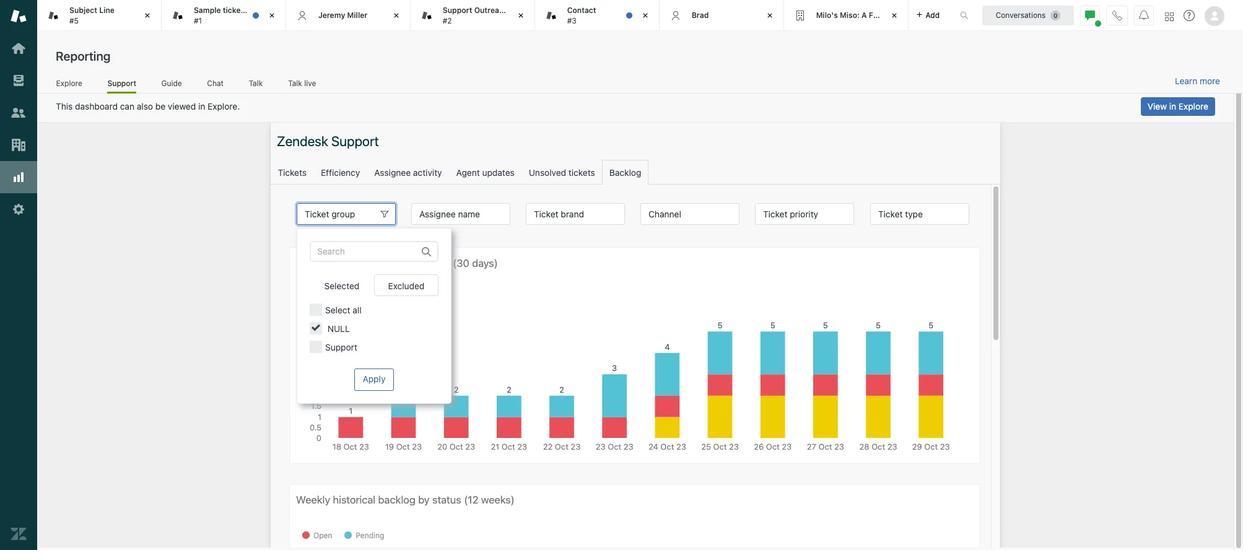 Task type: locate. For each thing, give the bounding box(es) containing it.
1 in from the left
[[198, 101, 205, 112]]

0 vertical spatial support
[[443, 6, 473, 15]]

tab
[[37, 0, 162, 31], [411, 0, 535, 31], [535, 0, 660, 31]]

0 vertical spatial explore
[[56, 78, 82, 88]]

close image right outreach
[[515, 9, 527, 22]]

5 close image from the left
[[889, 9, 901, 22]]

tab containing subject line
[[37, 0, 162, 31]]

contact
[[568, 6, 597, 15]]

in right viewed
[[198, 101, 205, 112]]

talk right the chat
[[249, 78, 263, 88]]

customers image
[[11, 105, 27, 121]]

1 close image from the left
[[266, 9, 278, 22]]

reporting
[[56, 49, 111, 63]]

1 horizontal spatial close image
[[764, 9, 776, 22]]

#2
[[443, 16, 452, 25]]

0 horizontal spatial in
[[198, 101, 205, 112]]

2 talk from the left
[[288, 78, 302, 88]]

add button
[[909, 0, 948, 30]]

0 horizontal spatial talk
[[249, 78, 263, 88]]

close image
[[266, 9, 278, 22], [390, 9, 403, 22], [515, 9, 527, 22], [639, 9, 652, 22], [889, 9, 901, 22]]

milo's miso: a foodlez subsidiary tab
[[784, 0, 939, 31]]

in right view
[[1170, 101, 1177, 112]]

organizations image
[[11, 137, 27, 153]]

admin image
[[11, 201, 27, 218]]

2 close image from the left
[[390, 9, 403, 22]]

be
[[155, 101, 166, 112]]

talk for talk live
[[288, 78, 302, 88]]

1 tab from the left
[[37, 0, 162, 31]]

0 horizontal spatial close image
[[141, 9, 154, 22]]

reporting image
[[11, 169, 27, 185]]

1 horizontal spatial explore
[[1179, 101, 1209, 112]]

talk left the live
[[288, 78, 302, 88]]

close image inside "brad" tab
[[764, 9, 776, 22]]

close image left jeremy
[[266, 9, 278, 22]]

2 in from the left
[[1170, 101, 1177, 112]]

foodlez
[[869, 10, 898, 20]]

button displays agent's chat status as online. image
[[1086, 10, 1096, 20]]

1 talk from the left
[[249, 78, 263, 88]]

#5
[[69, 16, 79, 25]]

support link
[[107, 78, 136, 94]]

view in explore
[[1148, 101, 1209, 112]]

support up #2
[[443, 6, 473, 15]]

close image inside jeremy miller tab
[[390, 9, 403, 22]]

close image right a on the right of the page
[[889, 9, 901, 22]]

close image right line at left
[[141, 9, 154, 22]]

support inside support outreach #2
[[443, 6, 473, 15]]

in
[[198, 101, 205, 112], [1170, 101, 1177, 112]]

talk live link
[[288, 78, 317, 92]]

close image left milo's
[[764, 9, 776, 22]]

explore up this
[[56, 78, 82, 88]]

1 horizontal spatial support
[[443, 6, 473, 15]]

1 vertical spatial explore
[[1179, 101, 1209, 112]]

support outreach #2
[[443, 6, 508, 25]]

1 horizontal spatial talk
[[288, 78, 302, 88]]

close image left 'brad' on the top right of page
[[639, 9, 652, 22]]

view
[[1148, 101, 1168, 112]]

a
[[862, 10, 867, 20]]

view in explore button
[[1142, 97, 1216, 116]]

subject
[[69, 6, 97, 15]]

close image right "miller"
[[390, 9, 403, 22]]

support
[[443, 6, 473, 15], [107, 78, 136, 88]]

support up can
[[107, 78, 136, 88]]

1 vertical spatial support
[[107, 78, 136, 88]]

talk for talk
[[249, 78, 263, 88]]

2 close image from the left
[[764, 9, 776, 22]]

2 tab from the left
[[411, 0, 535, 31]]

talk live
[[288, 78, 316, 88]]

1 horizontal spatial in
[[1170, 101, 1177, 112]]

close image
[[141, 9, 154, 22], [764, 9, 776, 22]]

3 close image from the left
[[515, 9, 527, 22]]

explore
[[56, 78, 82, 88], [1179, 101, 1209, 112]]

dashboard
[[75, 101, 118, 112]]

explore down learn more link
[[1179, 101, 1209, 112]]

contact #3
[[568, 6, 597, 25]]

0 horizontal spatial support
[[107, 78, 136, 88]]

3 tab from the left
[[535, 0, 660, 31]]

conversations button
[[983, 5, 1075, 25]]

jeremy miller
[[318, 10, 368, 20]]

0 horizontal spatial explore
[[56, 78, 82, 88]]

talk
[[249, 78, 263, 88], [288, 78, 302, 88]]

also
[[137, 101, 153, 112]]

chat link
[[207, 78, 224, 92]]



Task type: describe. For each thing, give the bounding box(es) containing it.
#1
[[194, 16, 202, 25]]

live
[[304, 78, 316, 88]]

this dashboard can also be viewed in explore.
[[56, 101, 240, 112]]

tabs tab list
[[37, 0, 948, 31]]

line
[[99, 6, 115, 15]]

milo's
[[817, 10, 838, 20]]

notifications image
[[1140, 10, 1150, 20]]

zendesk support image
[[11, 8, 27, 24]]

#1 tab
[[162, 0, 286, 31]]

this
[[56, 101, 73, 112]]

add
[[926, 10, 940, 20]]

explore link
[[56, 78, 83, 92]]

outreach
[[475, 6, 508, 15]]

viewed
[[168, 101, 196, 112]]

support for support outreach #2
[[443, 6, 473, 15]]

can
[[120, 101, 135, 112]]

brad tab
[[660, 0, 784, 31]]

close image inside milo's miso: a foodlez subsidiary tab
[[889, 9, 901, 22]]

1 close image from the left
[[141, 9, 154, 22]]

in inside button
[[1170, 101, 1177, 112]]

main element
[[0, 0, 37, 550]]

explore.
[[208, 101, 240, 112]]

get help image
[[1184, 10, 1196, 21]]

jeremy miller tab
[[286, 0, 411, 31]]

explore inside explore "link"
[[56, 78, 82, 88]]

zendesk image
[[11, 526, 27, 542]]

explore inside view in explore button
[[1179, 101, 1209, 112]]

learn more link
[[1176, 76, 1221, 87]]

jeremy
[[318, 10, 345, 20]]

tab containing support outreach
[[411, 0, 535, 31]]

subject line #5
[[69, 6, 115, 25]]

views image
[[11, 73, 27, 89]]

tab containing contact
[[535, 0, 660, 31]]

get started image
[[11, 40, 27, 56]]

guide
[[161, 78, 182, 88]]

talk link
[[249, 78, 263, 92]]

close image inside #1 tab
[[266, 9, 278, 22]]

learn more
[[1176, 76, 1221, 86]]

brad
[[692, 10, 709, 20]]

learn
[[1176, 76, 1198, 86]]

4 close image from the left
[[639, 9, 652, 22]]

milo's miso: a foodlez subsidiary
[[817, 10, 939, 20]]

#3
[[568, 16, 577, 25]]

support for support
[[107, 78, 136, 88]]

subsidiary
[[900, 10, 939, 20]]

zendesk products image
[[1166, 12, 1174, 21]]

conversations
[[996, 10, 1046, 20]]

miller
[[347, 10, 368, 20]]

more
[[1201, 76, 1221, 86]]

guide link
[[161, 78, 182, 92]]

miso:
[[840, 10, 860, 20]]

chat
[[207, 78, 224, 88]]



Task type: vqa. For each thing, say whether or not it's contained in the screenshot.
Conversations button
yes



